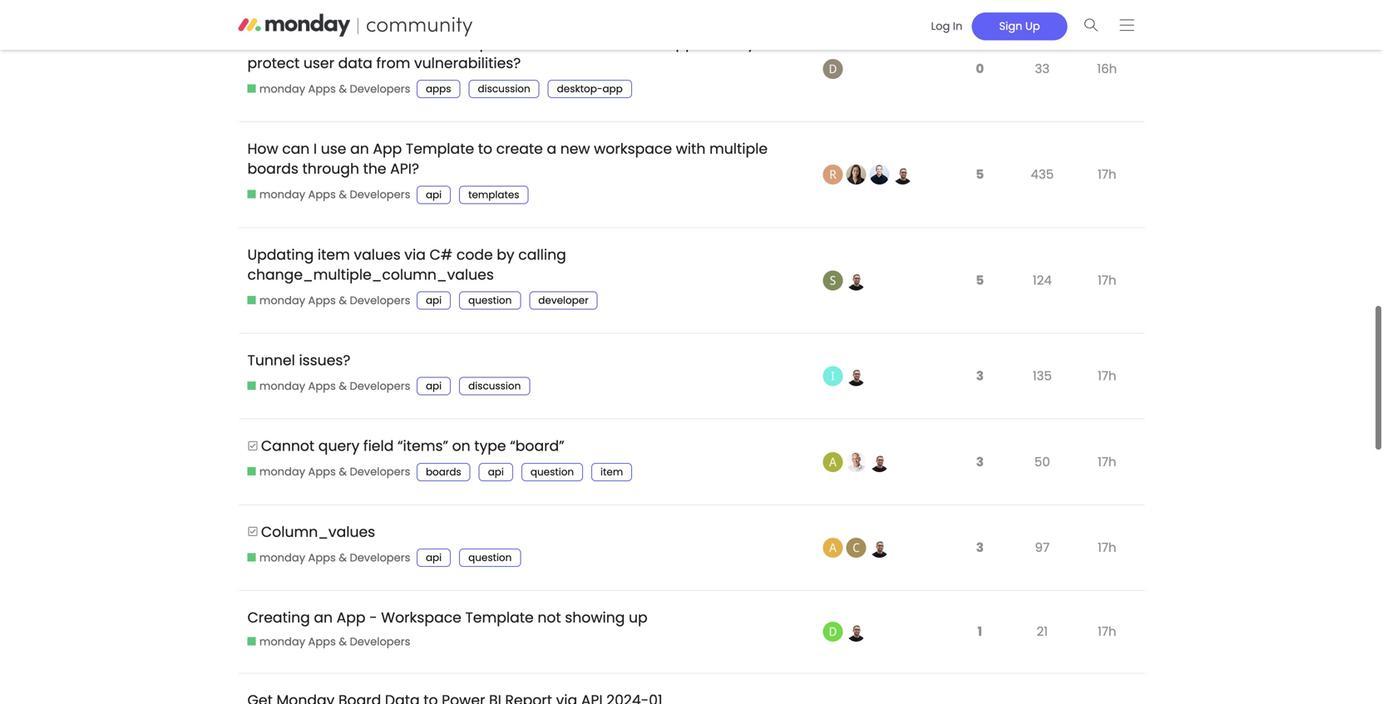 Task type: vqa. For each thing, say whether or not it's contained in the screenshot.
6th Developers from the top of the page
yes



Task type: describe. For each thing, give the bounding box(es) containing it.
apps for 50
[[308, 465, 336, 480]]

cannot query field "items" on type "board"
[[261, 437, 565, 457]]

5 17h from the top
[[1098, 539, 1117, 557]]

showing
[[565, 608, 625, 628]]

change_multiple_column_values
[[248, 265, 494, 285]]

an inside creating an app - workspace template not showing up monday apps & developers
[[314, 608, 333, 628]]

discussion for issues?
[[469, 380, 521, 393]]

monday inside creating an app - workspace template not showing up monday apps & developers
[[260, 635, 305, 650]]

through
[[302, 159, 359, 179]]

security
[[699, 33, 756, 53]]

how can i use an app template to create a new workspace with multiple boards through the api?
[[248, 139, 768, 179]]

developers for 33
[[350, 81, 411, 96]]

to inside darshan hiranandani - what steps should i take to ensure app security and protect user data from vulnerabilities?
[[595, 33, 610, 53]]

21
[[1037, 623, 1048, 641]]

matias - most recent poster image right cody - frequent poster, accepted answer image
[[870, 538, 890, 558]]

0 button
[[972, 50, 989, 88]]

& inside creating an app - workspace template not showing up monday apps & developers
[[339, 635, 347, 650]]

tags list containing boards
[[417, 463, 641, 482]]

darshan hiranandani - what steps should i take to ensure app security and protect user data from vulnerabilities?
[[248, 33, 788, 73]]

app inside tags list
[[603, 82, 623, 96]]

an inside how can i use an app template to create a new workspace with multiple boards through the api?
[[350, 139, 369, 159]]

log in
[[932, 19, 963, 34]]

on
[[452, 437, 471, 457]]

how
[[248, 139, 278, 159]]

search image
[[1085, 19, 1099, 31]]

tags list for can
[[417, 186, 537, 204]]

via
[[405, 245, 426, 265]]

api link for item
[[417, 292, 451, 310]]

api for item
[[426, 294, 442, 308]]

tags list for hiranandani
[[417, 80, 641, 98]]

darshan hiranandani - original poster, most recent poster image
[[824, 59, 844, 79]]

3 for cannot query field "items" on type "board"
[[977, 453, 984, 471]]

developers for 124
[[350, 293, 411, 308]]

item inside updating item values via c# code by calling change_multiple_column_values
[[318, 245, 350, 265]]

135
[[1033, 368, 1052, 385]]

what
[[416, 33, 454, 53]]

- inside creating an app - workspace template not showing up monday apps & developers
[[370, 608, 378, 628]]

api for can
[[426, 188, 442, 202]]

33
[[1036, 60, 1050, 78]]

question for 3
[[469, 551, 512, 565]]

1 vertical spatial question
[[531, 465, 574, 479]]

creating
[[248, 608, 310, 628]]

& for 435
[[339, 187, 347, 202]]

question link for 5
[[459, 292, 521, 310]]

& for 124
[[339, 293, 347, 308]]

api?
[[390, 159, 419, 179]]

discussion link for hiranandani
[[469, 80, 540, 98]]

& for 50
[[339, 465, 347, 480]]

5 monday apps & developers from the top
[[260, 465, 411, 480]]

5 button for updating item values via c# code by calling change_multiple_column_values
[[972, 262, 989, 300]]

app inside how can i use an app template to create a new workspace with multiple boards through the api?
[[373, 139, 402, 159]]

sign up
[[1000, 19, 1041, 34]]

monday for 50
[[260, 465, 305, 480]]

5 button for how can i use an app template to create a new workspace with multiple boards through the api?
[[972, 156, 989, 194]]

monday for 435
[[260, 187, 305, 202]]

from
[[377, 53, 411, 73]]

apps for 97
[[308, 551, 336, 566]]

item inside item link
[[601, 465, 623, 479]]

updating
[[248, 245, 314, 265]]

field
[[364, 437, 394, 457]]

tags list for item
[[417, 292, 606, 310]]

matias - most recent poster image right damian cuschieri - original poster image
[[847, 623, 867, 643]]

updating item values via c# code by calling change_multiple_column_values
[[248, 245, 566, 285]]

apps for 435
[[308, 187, 336, 202]]

navigation containing log in
[[917, 7, 1145, 43]]

how can i use an app template to create a new workspace with multiple boards through the api? link
[[248, 127, 768, 192]]

templates
[[469, 188, 520, 202]]

sign
[[1000, 19, 1023, 34]]

menu image
[[1121, 19, 1135, 31]]

workspace
[[594, 139, 672, 159]]

50
[[1035, 453, 1051, 471]]

"items"
[[398, 437, 449, 457]]

joe hardin - frequent poster image
[[870, 165, 890, 185]]

values
[[354, 245, 401, 265]]

3 for column_values
[[977, 539, 984, 557]]

monday apps & developers for can
[[260, 187, 411, 202]]

apps for 135
[[308, 379, 336, 394]]

developers for 435
[[350, 187, 411, 202]]

tags list for issues?
[[417, 378, 539, 396]]

developers inside creating an app - workspace template not showing up monday apps & developers
[[350, 635, 411, 650]]

6 monday apps & developers from the top
[[260, 551, 411, 566]]

matias - most recent poster image
[[847, 367, 867, 387]]

api link for issues?
[[417, 378, 451, 396]]

4 17h from the top
[[1098, 453, 1117, 471]]

16h link
[[1094, 47, 1122, 90]]

this topic has a solution image for cannot query field "items" on type "board"
[[248, 441, 258, 452]]

updating item values via c# code by calling change_multiple_column_values link
[[248, 232, 566, 297]]

5 for updating item values via c# code by calling change_multiple_column_values
[[976, 272, 985, 290]]

3 button for column_values
[[973, 530, 988, 567]]

apps inside creating an app - workspace template not showing up monday apps & developers
[[308, 635, 336, 650]]

monday for 97
[[260, 551, 305, 566]]

template inside how can i use an app template to create a new workspace with multiple boards through the api?
[[406, 139, 474, 159]]

aubrey hughes - original poster image
[[824, 452, 844, 472]]

apps for 124
[[308, 293, 336, 308]]

creating an app - workspace template not showing up monday apps & developers
[[248, 608, 648, 650]]

column_values
[[261, 522, 375, 542]]

hiranandani
[[312, 33, 401, 53]]

can
[[282, 139, 310, 159]]

should
[[501, 33, 549, 53]]

suzanna bryon - original poster image
[[824, 271, 844, 291]]

api for issues?
[[426, 380, 442, 393]]

creating an app - workspace template not showing up link
[[248, 596, 648, 641]]

apps for 33
[[308, 81, 336, 96]]

97
[[1036, 539, 1050, 557]]

1
[[978, 623, 983, 641]]

matias - most recent poster image right bas de bruin - frequent poster, accepted answer icon
[[870, 452, 890, 472]]

cannot query field "items" on type "board" link
[[261, 424, 565, 469]]

ensure
[[614, 33, 663, 53]]

tunnel issues?
[[248, 351, 351, 371]]

app inside creating an app - workspace template not showing up monday apps & developers
[[337, 608, 366, 628]]

tunnel
[[248, 351, 295, 371]]

workspace
[[381, 608, 462, 628]]



Task type: locate. For each thing, give the bounding box(es) containing it.
1 horizontal spatial app
[[373, 139, 402, 159]]

2 vertical spatial question
[[469, 551, 512, 565]]

0 vertical spatial template
[[406, 139, 474, 159]]

1 vertical spatial 3 button
[[973, 444, 988, 481]]

monday apps & developers for issues?
[[260, 379, 411, 394]]

monday apps & developers link down 'change_multiple_column_values' at the left of page
[[248, 293, 411, 308]]

api link down api?
[[417, 186, 451, 204]]

2 monday apps & developers link from the top
[[248, 187, 411, 203]]

17h link right 50 at right bottom
[[1094, 441, 1121, 484]]

darshan
[[248, 33, 308, 53]]

monday community forum image
[[238, 13, 505, 37]]

& for 135
[[339, 379, 347, 394]]

monday apps & developers link for 50
[[248, 465, 411, 480]]

boards link
[[417, 463, 471, 482]]

17h link right the 97
[[1094, 527, 1121, 570]]

17h for creating an app - workspace template not showing up
[[1098, 623, 1117, 641]]

17h for tunnel issues?
[[1098, 368, 1117, 385]]

0 vertical spatial -
[[405, 33, 412, 53]]

0 vertical spatial discussion
[[478, 82, 531, 96]]

5 button left 435 at the right top of the page
[[972, 156, 989, 194]]

0 vertical spatial discussion link
[[469, 80, 540, 98]]

discussion link for issues?
[[459, 378, 530, 396]]

monday apps & developers link for 33
[[248, 81, 411, 97]]

question link down "code"
[[459, 292, 521, 310]]

4 monday from the top
[[260, 379, 305, 394]]

17h link for creating an app - workspace template not showing up
[[1094, 611, 1121, 654]]

1 horizontal spatial -
[[405, 33, 412, 53]]

1 5 from the top
[[976, 166, 985, 184]]

navigation
[[917, 7, 1145, 43]]

1 17h from the top
[[1098, 166, 1117, 184]]

apps down user
[[308, 81, 336, 96]]

tags list down how can i use an app template to create a new workspace with multiple boards through the api?
[[417, 186, 537, 204]]

435
[[1031, 166, 1054, 184]]

3 button left 50 at right bottom
[[973, 444, 988, 481]]

api up the workspace
[[426, 551, 442, 565]]

1 horizontal spatial app
[[666, 33, 695, 53]]

i inside how can i use an app template to create a new workspace with multiple boards through the api?
[[314, 139, 317, 159]]

c#
[[430, 245, 453, 265]]

1 vertical spatial 3
[[977, 453, 984, 471]]

17h right 21
[[1098, 623, 1117, 641]]

7 monday from the top
[[260, 635, 305, 650]]

developer link
[[529, 292, 598, 310]]

question down "board"
[[531, 465, 574, 479]]

1 17h link from the top
[[1094, 153, 1121, 196]]

5 for how can i use an app template to create a new workspace with multiple boards through the api?
[[976, 166, 985, 184]]

- inside darshan hiranandani - what steps should i take to ensure app security and protect user data from vulnerabilities?
[[405, 33, 412, 53]]

1 horizontal spatial to
[[595, 33, 610, 53]]

2 tags list from the top
[[417, 186, 537, 204]]

developers for 135
[[350, 379, 411, 394]]

0 vertical spatial question link
[[459, 292, 521, 310]]

6 & from the top
[[339, 551, 347, 566]]

1 & from the top
[[339, 81, 347, 96]]

5
[[976, 166, 985, 184], [976, 272, 985, 290]]

question down "code"
[[469, 294, 512, 308]]

monday apps & developers link for 124
[[248, 293, 411, 308]]

4 monday apps & developers link from the top
[[248, 379, 411, 394]]

desktop-
[[557, 82, 603, 96]]

5 17h link from the top
[[1094, 527, 1121, 570]]

monday apps & developers link down the column_values
[[248, 551, 411, 566]]

template inside creating an app - workspace template not showing up monday apps & developers
[[466, 608, 534, 628]]

app
[[373, 139, 402, 159], [337, 608, 366, 628]]

1 tags list from the top
[[417, 80, 641, 98]]

app down the ensure
[[603, 82, 623, 96]]

monday apps & developers link down user
[[248, 81, 411, 97]]

a
[[547, 139, 557, 159]]

3 button
[[973, 358, 988, 395], [973, 444, 988, 481], [973, 530, 988, 567]]

bas de bruin - frequent poster, accepted answer image
[[847, 452, 867, 472]]

0 vertical spatial boards
[[248, 159, 299, 179]]

0 horizontal spatial boards
[[248, 159, 299, 179]]

0 horizontal spatial app
[[337, 608, 366, 628]]

6 17h from the top
[[1098, 623, 1117, 641]]

3 3 button from the top
[[973, 530, 988, 567]]

monday for 33
[[260, 81, 305, 96]]

monday apps & developers down the column_values
[[260, 551, 411, 566]]

17h right the 97
[[1098, 539, 1117, 557]]

6 tags list from the top
[[417, 549, 529, 567]]

1 vertical spatial item
[[601, 465, 623, 479]]

this topic has a solution image left the cannot
[[248, 441, 258, 452]]

17h link for tunnel issues?
[[1094, 355, 1121, 398]]

monday apps & developers link down through in the top of the page
[[248, 187, 411, 203]]

7 monday apps & developers link from the top
[[248, 635, 411, 650]]

templates link
[[459, 186, 529, 204]]

monday down protect
[[260, 81, 305, 96]]

2 monday apps & developers from the top
[[260, 187, 411, 202]]

1 vertical spatial boards
[[426, 465, 462, 479]]

6 monday apps & developers link from the top
[[248, 551, 411, 566]]

17h for updating item values via c# code by calling change_multiple_column_values
[[1098, 272, 1117, 290]]

in
[[953, 19, 963, 34]]

api link down type
[[479, 463, 513, 482]]

3 3 from the top
[[977, 539, 984, 557]]

2 developers from the top
[[350, 187, 411, 202]]

17h for how can i use an app template to create a new workspace with multiple boards through the api?
[[1098, 166, 1117, 184]]

3 button left the 97
[[973, 530, 988, 567]]

17h link right 21
[[1094, 611, 1121, 654]]

developers down the column_values
[[350, 551, 411, 566]]

app inside darshan hiranandani - what steps should i take to ensure app security and protect user data from vulnerabilities?
[[666, 33, 695, 53]]

apps down issues? on the left of page
[[308, 379, 336, 394]]

monday apps & developers link down creating
[[248, 635, 411, 650]]

0 vertical spatial item
[[318, 245, 350, 265]]

2 5 button from the top
[[972, 262, 989, 300]]

7 & from the top
[[339, 635, 347, 650]]

to left create
[[478, 139, 493, 159]]

apps down the column_values
[[308, 551, 336, 566]]

type
[[475, 437, 506, 457]]

data
[[338, 53, 373, 73]]

1 vertical spatial 5 button
[[972, 262, 989, 300]]

2 this topic has a solution image from the top
[[248, 527, 258, 537]]

1 5 button from the top
[[972, 156, 989, 194]]

monday apps & developers link down issues? on the left of page
[[248, 379, 411, 394]]

16h
[[1098, 60, 1118, 78]]

1 vertical spatial discussion
[[469, 380, 521, 393]]

developers down from
[[350, 81, 411, 96]]

0 horizontal spatial -
[[370, 608, 378, 628]]

0 horizontal spatial i
[[314, 139, 317, 159]]

monday apps & developers down 'change_multiple_column_values' at the left of page
[[260, 293, 411, 308]]

question link down "board"
[[522, 463, 583, 482]]

4 & from the top
[[339, 379, 347, 394]]

3 left the 135
[[977, 368, 984, 385]]

discussion link
[[469, 80, 540, 98], [459, 378, 530, 396]]

question for 5
[[469, 294, 512, 308]]

17h link for how can i use an app template to create a new workspace with multiple boards through the api?
[[1094, 153, 1121, 196]]

matias - most recent poster image right joe hardin - frequent poster icon
[[893, 165, 913, 185]]

column_values link
[[261, 510, 375, 555]]

1 vertical spatial app
[[603, 82, 623, 96]]

developers down the workspace
[[350, 635, 411, 650]]

cody - frequent poster, accepted answer image
[[847, 538, 867, 558]]

2 5 from the top
[[976, 272, 985, 290]]

this topic has a solution image for column_values
[[248, 527, 258, 537]]

darshan hiranandani - what steps should i take to ensure app security and protect user data from vulnerabilities? link
[[248, 21, 788, 86]]

monday for 135
[[260, 379, 305, 394]]

question link up creating an app - workspace template not showing up link
[[459, 549, 521, 567]]

user
[[304, 53, 335, 73]]

5 developers from the top
[[350, 465, 411, 480]]

3 17h link from the top
[[1094, 355, 1121, 398]]

17h right 435 at the right top of the page
[[1098, 166, 1117, 184]]

17h link right 435 at the right top of the page
[[1094, 153, 1121, 196]]

item link
[[592, 463, 633, 482]]

template left "not"
[[466, 608, 534, 628]]

discussion down darshan hiranandani - what steps should i take to ensure app security and protect user data from vulnerabilities?
[[478, 82, 531, 96]]

boards down on
[[426, 465, 462, 479]]

app
[[666, 33, 695, 53], [603, 82, 623, 96]]

question up creating an app - workspace template not showing up link
[[469, 551, 512, 565]]

developers down field
[[350, 465, 411, 480]]

17h link right the 135
[[1094, 355, 1121, 398]]

monday apps & developers link for 135
[[248, 379, 411, 394]]

template up api?
[[406, 139, 474, 159]]

17h link right 124
[[1094, 259, 1121, 302]]

log in button
[[922, 12, 972, 40]]

1 vertical spatial -
[[370, 608, 378, 628]]

5 & from the top
[[339, 465, 347, 480]]

124
[[1033, 272, 1052, 290]]

monday for 124
[[260, 293, 305, 308]]

0 vertical spatial 5
[[976, 166, 985, 184]]

0 horizontal spatial to
[[478, 139, 493, 159]]

1 horizontal spatial an
[[350, 139, 369, 159]]

5 tags list from the top
[[417, 463, 641, 482]]

tags list down by on the top left of the page
[[417, 292, 606, 310]]

1 button
[[974, 614, 987, 651]]

monday apps & developers down through in the top of the page
[[260, 187, 411, 202]]

question link for 3
[[459, 549, 521, 567]]

0 vertical spatial 3 button
[[973, 358, 988, 395]]

0 vertical spatial 5 button
[[972, 156, 989, 194]]

discussion for hiranandani
[[478, 82, 531, 96]]

1 horizontal spatial item
[[601, 465, 623, 479]]

tunnel issues? link
[[248, 338, 351, 383]]

an right creating
[[314, 608, 333, 628]]

& for 33
[[339, 81, 347, 96]]

2 vertical spatial question link
[[459, 549, 521, 567]]

apps down 'change_multiple_column_values' at the left of page
[[308, 293, 336, 308]]

item
[[318, 245, 350, 265], [601, 465, 623, 479]]

boards inside tags list
[[426, 465, 462, 479]]

3 monday apps & developers link from the top
[[248, 293, 411, 308]]

17h link for updating item values via c# code by calling change_multiple_column_values
[[1094, 259, 1121, 302]]

this topic has a solution image
[[248, 441, 258, 452], [248, 527, 258, 537]]

ih - original poster image
[[824, 367, 844, 387]]

3 button left the 135
[[973, 358, 988, 395]]

3 button for cannot query field "items" on type "board"
[[973, 444, 988, 481]]

6 monday from the top
[[260, 551, 305, 566]]

0 horizontal spatial an
[[314, 608, 333, 628]]

2 3 button from the top
[[973, 444, 988, 481]]

5 left 124
[[976, 272, 985, 290]]

apps link
[[417, 80, 461, 98]]

0 vertical spatial question
[[469, 294, 512, 308]]

3 monday from the top
[[260, 293, 305, 308]]

developers
[[350, 81, 411, 96], [350, 187, 411, 202], [350, 293, 411, 308], [350, 379, 411, 394], [350, 465, 411, 480], [350, 551, 411, 566], [350, 635, 411, 650]]

17h
[[1098, 166, 1117, 184], [1098, 272, 1117, 290], [1098, 368, 1117, 385], [1098, 453, 1117, 471], [1098, 539, 1117, 557], [1098, 623, 1117, 641]]

the
[[363, 159, 387, 179]]

& for 97
[[339, 551, 347, 566]]

apps
[[308, 81, 336, 96], [308, 187, 336, 202], [308, 293, 336, 308], [308, 379, 336, 394], [308, 465, 336, 480], [308, 551, 336, 566], [308, 635, 336, 650]]

desktop-app link
[[548, 80, 632, 98]]

api link
[[417, 186, 451, 204], [417, 292, 451, 310], [417, 378, 451, 396], [479, 463, 513, 482], [417, 549, 451, 567]]

0 horizontal spatial app
[[603, 82, 623, 96]]

6 developers from the top
[[350, 551, 411, 566]]

tags list down "board"
[[417, 463, 641, 482]]

2 3 from the top
[[977, 453, 984, 471]]

discussion
[[478, 82, 531, 96], [469, 380, 521, 393]]

17h right 124
[[1098, 272, 1117, 290]]

protect
[[248, 53, 300, 73]]

i left the use
[[314, 139, 317, 159]]

developers down the at left
[[350, 187, 411, 202]]

monday down can
[[260, 187, 305, 202]]

0 horizontal spatial item
[[318, 245, 350, 265]]

4 tags list from the top
[[417, 378, 539, 396]]

by
[[497, 245, 515, 265]]

0 vertical spatial app
[[666, 33, 695, 53]]

app left the workspace
[[337, 608, 366, 628]]

1 apps from the top
[[308, 81, 336, 96]]

17h right 50 at right bottom
[[1098, 453, 1117, 471]]

api
[[426, 188, 442, 202], [426, 294, 442, 308], [426, 380, 442, 393], [488, 465, 504, 479], [426, 551, 442, 565]]

1 vertical spatial i
[[314, 139, 317, 159]]

1 vertical spatial to
[[478, 139, 493, 159]]

1 this topic has a solution image from the top
[[248, 441, 258, 452]]

-
[[405, 33, 412, 53], [370, 608, 378, 628]]

to right the take
[[595, 33, 610, 53]]

2 monday from the top
[[260, 187, 305, 202]]

api link up "items"
[[417, 378, 451, 396]]

apps down creating
[[308, 635, 336, 650]]

1 vertical spatial 5
[[976, 272, 985, 290]]

4 apps from the top
[[308, 379, 336, 394]]

1 vertical spatial this topic has a solution image
[[248, 527, 258, 537]]

1 monday apps & developers link from the top
[[248, 81, 411, 97]]

sign up button
[[972, 12, 1068, 40]]

monday down the cannot
[[260, 465, 305, 480]]

matias - most recent poster image
[[893, 165, 913, 185], [847, 271, 867, 291], [870, 452, 890, 472], [870, 538, 890, 558], [847, 623, 867, 643]]

api up "items"
[[426, 380, 442, 393]]

api link up the workspace
[[417, 549, 451, 567]]

an up the at left
[[350, 139, 369, 159]]

5 button left 124
[[972, 262, 989, 300]]

3 developers from the top
[[350, 293, 411, 308]]

log
[[932, 19, 951, 34]]

api link for can
[[417, 186, 451, 204]]

monday apps & developers
[[260, 81, 411, 96], [260, 187, 411, 202], [260, 293, 411, 308], [260, 379, 411, 394], [260, 465, 411, 480], [260, 551, 411, 566]]

0 vertical spatial i
[[553, 33, 556, 53]]

not
[[538, 608, 561, 628]]

0 vertical spatial to
[[595, 33, 610, 53]]

monday
[[260, 81, 305, 96], [260, 187, 305, 202], [260, 293, 305, 308], [260, 379, 305, 394], [260, 465, 305, 480], [260, 551, 305, 566], [260, 635, 305, 650]]

api left templates
[[426, 188, 442, 202]]

question link
[[459, 292, 521, 310], [522, 463, 583, 482], [459, 549, 521, 567]]

query
[[319, 437, 360, 457]]

0 vertical spatial this topic has a solution image
[[248, 441, 258, 452]]

7 developers from the top
[[350, 635, 411, 650]]

5 apps from the top
[[308, 465, 336, 480]]

1 horizontal spatial i
[[553, 33, 556, 53]]

api down type
[[488, 465, 504, 479]]

question
[[469, 294, 512, 308], [531, 465, 574, 479], [469, 551, 512, 565]]

3 17h from the top
[[1098, 368, 1117, 385]]

3 & from the top
[[339, 293, 347, 308]]

1 vertical spatial template
[[466, 608, 534, 628]]

2 apps from the top
[[308, 187, 336, 202]]

monday down the column_values
[[260, 551, 305, 566]]

1 developers from the top
[[350, 81, 411, 96]]

new
[[561, 139, 590, 159]]

monday apps & developers down query
[[260, 465, 411, 480]]

5 button
[[972, 156, 989, 194], [972, 262, 989, 300]]

and
[[760, 33, 788, 53]]

developer
[[539, 294, 589, 308]]

discussion up type
[[469, 380, 521, 393]]

rolando - original poster image
[[824, 165, 844, 185]]

2 vertical spatial 3 button
[[973, 530, 988, 567]]

monday down updating
[[260, 293, 305, 308]]

issues?
[[299, 351, 351, 371]]

7 apps from the top
[[308, 635, 336, 650]]

- left the workspace
[[370, 608, 378, 628]]

0 vertical spatial an
[[350, 139, 369, 159]]

steps
[[458, 33, 497, 53]]

1 monday from the top
[[260, 81, 305, 96]]

to inside how can i use an app template to create a new workspace with multiple boards through the api?
[[478, 139, 493, 159]]

1 3 button from the top
[[973, 358, 988, 395]]

0
[[976, 60, 985, 78]]

multiple
[[710, 139, 768, 159]]

2 vertical spatial 3
[[977, 539, 984, 557]]

3 tags list from the top
[[417, 292, 606, 310]]

"board"
[[510, 437, 565, 457]]

tags list up type
[[417, 378, 539, 396]]

create
[[497, 139, 543, 159]]

monday apps & developers for hiranandani
[[260, 81, 411, 96]]

desktop-app
[[557, 82, 623, 96]]

6 17h link from the top
[[1094, 611, 1121, 654]]

i
[[553, 33, 556, 53], [314, 139, 317, 159]]

tags list containing apps
[[417, 80, 641, 98]]

vulnerabilities?
[[414, 53, 521, 73]]

1 vertical spatial question link
[[522, 463, 583, 482]]

app right the ensure
[[666, 33, 695, 53]]

3 apps from the top
[[308, 293, 336, 308]]

2 17h from the top
[[1098, 272, 1117, 290]]

5 monday from the top
[[260, 465, 305, 480]]

monday apps & developers link for 97
[[248, 551, 411, 566]]

template
[[406, 139, 474, 159], [466, 608, 534, 628]]

monday apps & developers for item
[[260, 293, 411, 308]]

i inside darshan hiranandani - what steps should i take to ensure app security and protect user data from vulnerabilities?
[[553, 33, 556, 53]]

5 left 435 at the right top of the page
[[976, 166, 985, 184]]

up
[[1026, 19, 1041, 34]]

1 monday apps & developers from the top
[[260, 81, 411, 96]]

3 left 50 at right bottom
[[977, 453, 984, 471]]

- up from
[[405, 33, 412, 53]]

2 & from the top
[[339, 187, 347, 202]]

calling
[[519, 245, 566, 265]]

tags list down darshan hiranandani - what steps should i take to ensure app security and protect user data from vulnerabilities?
[[417, 80, 641, 98]]

take
[[560, 33, 591, 53]]

1 vertical spatial app
[[337, 608, 366, 628]]

2 17h link from the top
[[1094, 259, 1121, 302]]

boards down how
[[248, 159, 299, 179]]

3 monday apps & developers from the top
[[260, 293, 411, 308]]

cannot
[[261, 437, 315, 457]]

apps
[[426, 82, 451, 96]]

tags list
[[417, 80, 641, 98], [417, 186, 537, 204], [417, 292, 606, 310], [417, 378, 539, 396], [417, 463, 641, 482], [417, 549, 529, 567]]

0 vertical spatial app
[[373, 139, 402, 159]]

4 developers from the top
[[350, 379, 411, 394]]

boards
[[248, 159, 299, 179], [426, 465, 462, 479]]

api link down updating item values via c# code by calling change_multiple_column_values
[[417, 292, 451, 310]]

monday apps & developers link down query
[[248, 465, 411, 480]]

damian cuschieri - original poster image
[[824, 623, 844, 643]]

up
[[629, 608, 648, 628]]

5 monday apps & developers link from the top
[[248, 465, 411, 480]]

developers up field
[[350, 379, 411, 394]]

code
[[457, 245, 493, 265]]

with
[[676, 139, 706, 159]]

1 3 from the top
[[977, 368, 984, 385]]

4 monday apps & developers from the top
[[260, 379, 411, 394]]

i left the take
[[553, 33, 556, 53]]

&
[[339, 81, 347, 96], [339, 187, 347, 202], [339, 293, 347, 308], [339, 379, 347, 394], [339, 465, 347, 480], [339, 551, 347, 566], [339, 635, 347, 650]]

monday apps & developers link for 435
[[248, 187, 411, 203]]

1 horizontal spatial boards
[[426, 465, 462, 479]]

6 apps from the top
[[308, 551, 336, 566]]

apps down through in the top of the page
[[308, 187, 336, 202]]

developers for 97
[[350, 551, 411, 566]]

monday down tunnel
[[260, 379, 305, 394]]

william brewer - original poster image
[[824, 538, 844, 558]]

boards inside how can i use an app template to create a new workspace with multiple boards through the api?
[[248, 159, 299, 179]]

an
[[350, 139, 369, 159], [314, 608, 333, 628]]

api down updating item values via c# code by calling change_multiple_column_values
[[426, 294, 442, 308]]

developers down 'change_multiple_column_values' at the left of page
[[350, 293, 411, 308]]

4 17h link from the top
[[1094, 441, 1121, 484]]

developers for 50
[[350, 465, 411, 480]]

monday down creating
[[260, 635, 305, 650]]

0 vertical spatial 3
[[977, 368, 984, 385]]

app up the at left
[[373, 139, 402, 159]]

to
[[595, 33, 610, 53], [478, 139, 493, 159]]

use
[[321, 139, 347, 159]]

1 vertical spatial discussion link
[[459, 378, 530, 396]]

tags list up creating an app - workspace template not showing up link
[[417, 549, 529, 567]]

1 vertical spatial an
[[314, 608, 333, 628]]

this topic has a solution image left the column_values
[[248, 527, 258, 537]]

matias - most recent poster image right suzanna bryon - original poster image
[[847, 271, 867, 291]]

17h right the 135
[[1098, 368, 1117, 385]]

monday apps & developers down user
[[260, 81, 411, 96]]

alessandra - frequent poster image
[[847, 165, 867, 185]]

monday apps & developers down issues? on the left of page
[[260, 379, 411, 394]]



